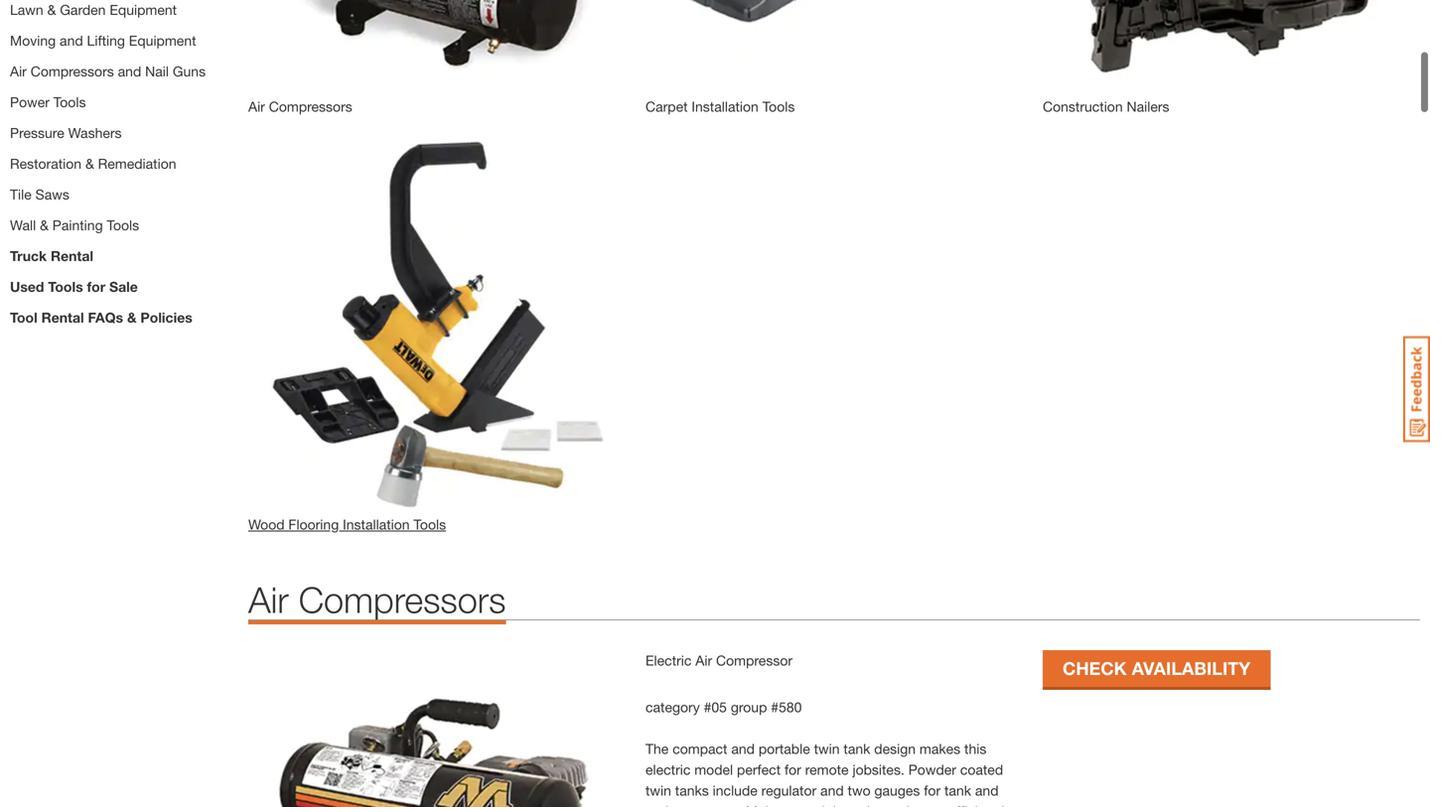 Task type: locate. For each thing, give the bounding box(es) containing it.
construction nailers
[[1043, 98, 1170, 115]]

rental down the used tools for sale link
[[41, 310, 84, 326]]

moving
[[10, 32, 56, 49]]

& right lawn at the left of page
[[47, 1, 56, 18]]

0 vertical spatial for
[[87, 279, 106, 295]]

model
[[695, 762, 734, 778]]

wood
[[248, 517, 285, 533]]

and
[[60, 32, 83, 49], [118, 63, 141, 79], [732, 741, 755, 758], [821, 783, 844, 799], [976, 783, 999, 799], [887, 804, 910, 808]]

installation
[[692, 98, 759, 115], [343, 517, 410, 533]]

0 vertical spatial twin
[[814, 741, 840, 758]]

makes
[[920, 741, 961, 758]]

flooring
[[289, 517, 339, 533]]

1 horizontal spatial installation
[[692, 98, 759, 115]]

& for restoration
[[85, 156, 94, 172]]

tank down coated
[[945, 783, 972, 799]]

0 vertical spatial equipment
[[110, 1, 177, 18]]

twin up remote
[[814, 741, 840, 758]]

for
[[87, 279, 106, 295], [785, 762, 802, 778], [924, 783, 941, 799]]

construction nailers link
[[1043, 98, 1170, 115]]

used tools for sale
[[10, 279, 138, 295]]

category
[[646, 699, 700, 716]]

twin up outlet
[[646, 783, 672, 799]]

tank
[[844, 741, 871, 758], [945, 783, 972, 799]]

&
[[47, 1, 56, 18], [85, 156, 94, 172], [40, 217, 49, 234], [127, 310, 137, 326]]

1 vertical spatial twin
[[646, 783, 672, 799]]

2 vertical spatial for
[[924, 783, 941, 799]]

saws
[[35, 186, 69, 203]]

painting
[[52, 217, 103, 234]]

and down coated
[[976, 783, 999, 799]]

0 vertical spatial compressors
[[31, 63, 114, 79]]

jobsites.
[[853, 762, 905, 778]]

pressure washers link
[[10, 125, 122, 141]]

power tools link
[[10, 94, 86, 110]]

garden
[[60, 1, 106, 18]]

powder
[[909, 762, 957, 778]]

1 vertical spatial equipment
[[129, 32, 196, 49]]

1 vertical spatial tank
[[945, 783, 972, 799]]

carpet
[[646, 98, 688, 115]]

air compressors image
[[248, 0, 626, 96]]

easier
[[846, 804, 883, 808]]

for left sale
[[87, 279, 106, 295]]

0 horizontal spatial installation
[[343, 517, 410, 533]]

0 vertical spatial rental
[[51, 248, 93, 264]]

compressors for air compressors and nail guns link on the left of the page
[[31, 63, 114, 79]]

1 vertical spatial compressors
[[269, 98, 353, 115]]

and up job
[[821, 783, 844, 799]]

equipment up the lifting
[[110, 1, 177, 18]]

equipment for lawn & garden equipment
[[110, 1, 177, 18]]

equipment up nail
[[129, 32, 196, 49]]

installation right carpet
[[692, 98, 759, 115]]

include
[[713, 783, 758, 799]]

0 horizontal spatial twin
[[646, 783, 672, 799]]

0 vertical spatial air compressors
[[248, 98, 353, 115]]

check
[[1063, 658, 1128, 680]]

remediation
[[98, 156, 176, 172]]

restoration
[[10, 156, 82, 172]]

wall & painting tools
[[10, 217, 139, 234]]

1 vertical spatial rental
[[41, 310, 84, 326]]

more
[[914, 804, 946, 808]]

the
[[646, 741, 669, 758]]

2 vertical spatial compressors
[[299, 579, 506, 621]]

availability
[[1132, 658, 1251, 680]]

for up more
[[924, 783, 941, 799]]

compressor
[[716, 653, 793, 669]]

1 vertical spatial for
[[785, 762, 802, 778]]

twin
[[814, 741, 840, 758], [646, 783, 672, 799]]

lawn & garden equipment
[[10, 1, 177, 18]]

power
[[10, 94, 50, 110]]

electric air compressor image
[[248, 651, 626, 808]]

tool
[[10, 310, 37, 326]]

design
[[875, 741, 916, 758]]

and up perfect
[[732, 741, 755, 758]]

air
[[10, 63, 27, 79], [248, 98, 265, 115], [248, 579, 289, 621], [696, 653, 713, 669]]

coated
[[961, 762, 1004, 778]]

& right wall
[[40, 217, 49, 234]]

faqs
[[88, 310, 123, 326]]

rental for tool
[[41, 310, 84, 326]]

0 horizontal spatial tank
[[844, 741, 871, 758]]

& for lawn
[[47, 1, 56, 18]]

tank up jobsites.
[[844, 741, 871, 758]]

& down washers
[[85, 156, 94, 172]]

air compressors
[[248, 98, 353, 115], [248, 579, 506, 621]]

compact
[[673, 741, 728, 758]]

wood flooring installation tools image
[[248, 137, 626, 515]]

wood flooring installation tools link
[[248, 517, 446, 533]]

air compressors and nail guns link
[[10, 63, 206, 79]]

and down gauges
[[887, 804, 910, 808]]

lawn
[[10, 1, 43, 18]]

for up regulator
[[785, 762, 802, 778]]

rental up used tools for sale
[[51, 248, 93, 264]]

and down 'garden'
[[60, 32, 83, 49]]

2 horizontal spatial for
[[924, 783, 941, 799]]

compressors
[[31, 63, 114, 79], [269, 98, 353, 115], [299, 579, 506, 621]]

construction
[[1043, 98, 1124, 115]]

rental for truck
[[51, 248, 93, 264]]

electric
[[646, 653, 692, 669]]

truck rental link
[[10, 248, 93, 264]]

regulator
[[762, 783, 817, 799]]

remote
[[806, 762, 849, 778]]

truck rental
[[10, 248, 93, 264]]

1 horizontal spatial for
[[785, 762, 802, 778]]

makes
[[746, 804, 787, 808]]

installation right the flooring
[[343, 517, 410, 533]]

tools
[[53, 94, 86, 110], [763, 98, 795, 115], [107, 217, 139, 234], [48, 279, 83, 295], [414, 517, 446, 533]]

lifting
[[87, 32, 125, 49]]

lawn & garden equipment link
[[10, 1, 177, 18]]

carpet installation tools image
[[646, 0, 1024, 96]]

1 horizontal spatial twin
[[814, 741, 840, 758]]

nailers
[[1127, 98, 1170, 115]]

& for wall
[[40, 217, 49, 234]]

0 vertical spatial installation
[[692, 98, 759, 115]]

rental
[[51, 248, 93, 264], [41, 310, 84, 326]]

1 vertical spatial air compressors
[[248, 579, 506, 621]]



Task type: vqa. For each thing, say whether or not it's contained in the screenshot.
I at the top left of page
no



Task type: describe. For each thing, give the bounding box(es) containing it.
carpet installation tools
[[646, 98, 795, 115]]

policies
[[141, 310, 193, 326]]

this
[[965, 741, 987, 758]]

guns
[[173, 63, 206, 79]]

gauges
[[875, 783, 921, 799]]

moving and lifting equipment
[[10, 32, 196, 49]]

carpet installation tools link
[[646, 98, 795, 115]]

compressors for "air compressors" link
[[269, 98, 353, 115]]

sale
[[109, 279, 138, 295]]

tool rental faqs & policies link
[[10, 310, 193, 326]]

electric
[[646, 762, 691, 778]]

pressure.
[[685, 804, 742, 808]]

and left nail
[[118, 63, 141, 79]]

air compressors link
[[248, 98, 353, 115]]

power tools
[[10, 94, 86, 110]]

tile saws link
[[10, 186, 69, 203]]

truck
[[10, 248, 47, 264]]

#580
[[771, 699, 802, 716]]

wall & painting tools link
[[10, 217, 139, 234]]

check availability link
[[1043, 651, 1271, 688]]

restoration & remediation
[[10, 156, 176, 172]]

tile saws
[[10, 186, 69, 203]]

moving and lifting equipment link
[[10, 32, 196, 49]]

job
[[822, 804, 842, 808]]

electric air compressor
[[646, 653, 793, 669]]

1 vertical spatial installation
[[343, 517, 410, 533]]

used tools for sale link
[[10, 279, 138, 295]]

the compact and portable twin tank design makes this electric model perfect for remote jobsites. powder coated twin tanks include regulator and two gauges for tank and outlet pressure. makes your job easier and more efficient
[[646, 741, 1017, 808]]

construction nailers image
[[1043, 0, 1421, 96]]

tool rental faqs & policies
[[10, 310, 193, 326]]

outlet
[[646, 804, 681, 808]]

two
[[848, 783, 871, 799]]

#05
[[704, 699, 727, 716]]

perfect
[[737, 762, 781, 778]]

wall
[[10, 217, 36, 234]]

1 horizontal spatial tank
[[945, 783, 972, 799]]

your
[[791, 804, 819, 808]]

used
[[10, 279, 44, 295]]

feedback link image
[[1404, 336, 1431, 443]]

portable
[[759, 741, 811, 758]]

0 horizontal spatial for
[[87, 279, 106, 295]]

washers
[[68, 125, 122, 141]]

nail
[[145, 63, 169, 79]]

check availability
[[1063, 658, 1251, 680]]

tanks
[[676, 783, 709, 799]]

air compressors and nail guns
[[10, 63, 206, 79]]

2 air compressors from the top
[[248, 579, 506, 621]]

pressure washers
[[10, 125, 122, 141]]

restoration & remediation link
[[10, 156, 176, 172]]

group
[[731, 699, 768, 716]]

0 vertical spatial tank
[[844, 741, 871, 758]]

wood flooring installation tools
[[248, 517, 446, 533]]

1 air compressors from the top
[[248, 98, 353, 115]]

equipment for moving and lifting equipment
[[129, 32, 196, 49]]

& right faqs
[[127, 310, 137, 326]]

category #05 group #580
[[646, 699, 802, 716]]

tile
[[10, 186, 32, 203]]

pressure
[[10, 125, 64, 141]]



